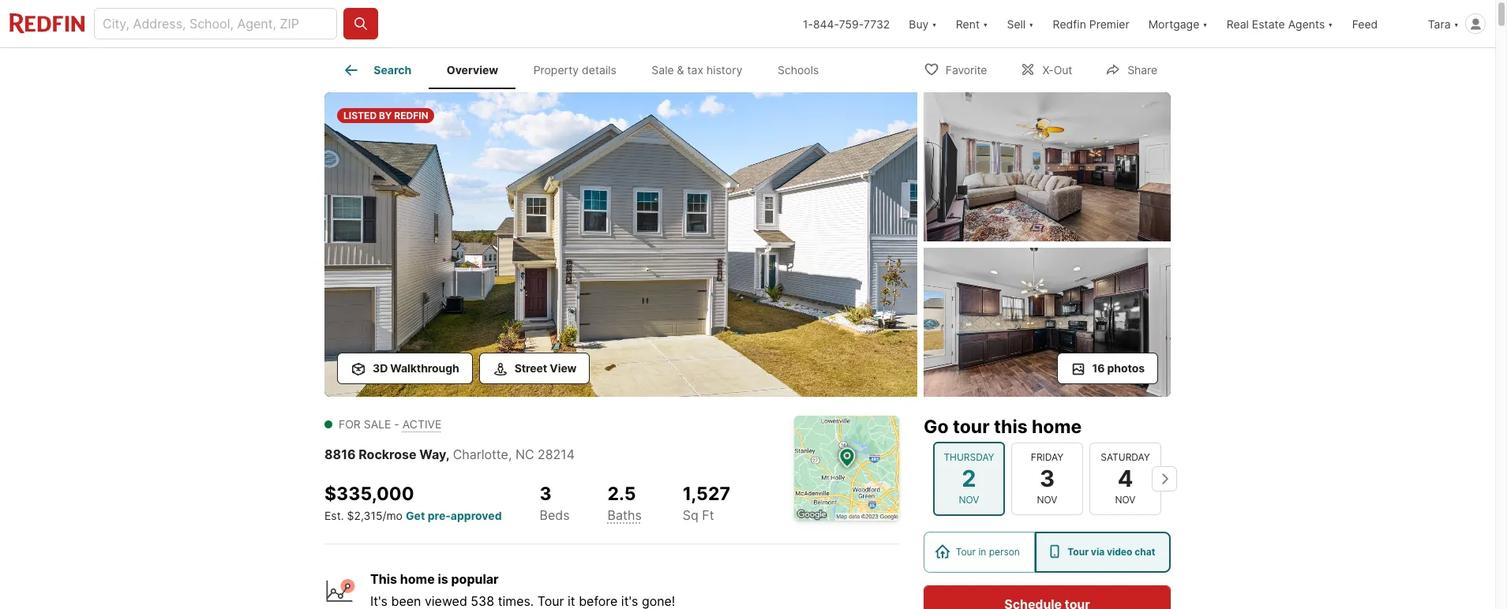 Task type: locate. For each thing, give the bounding box(es) containing it.
search link
[[342, 61, 412, 80]]

next image
[[1152, 467, 1177, 492]]

3d walkthrough
[[373, 362, 459, 375]]

tara
[[1428, 17, 1451, 30]]

▾ for sell ▾
[[1029, 17, 1034, 30]]

4
[[1118, 465, 1133, 493]]

sell ▾ button
[[1007, 0, 1034, 47]]

real estate agents ▾ button
[[1217, 0, 1343, 47]]

$335,000 est. $2,315 /mo get pre-approved
[[325, 483, 502, 523]]

it's
[[621, 594, 638, 609]]

approved
[[451, 509, 502, 523]]

real estate agents ▾
[[1227, 17, 1334, 30]]

property details
[[534, 63, 617, 77]]

3 ▾ from the left
[[1029, 17, 1034, 30]]

nc
[[516, 447, 534, 463]]

mortgage ▾ button
[[1149, 0, 1208, 47]]

times.
[[498, 594, 534, 609]]

tour for tour via video chat
[[1068, 546, 1089, 558]]

1 nov from the left
[[959, 494, 980, 506]]

agents
[[1289, 17, 1325, 30]]

759-
[[839, 17, 864, 30]]

viewed
[[425, 594, 467, 609]]

premier
[[1090, 17, 1130, 30]]

rockrose
[[359, 447, 417, 463]]

1 horizontal spatial 3
[[1040, 465, 1055, 493]]

tour in person option
[[924, 532, 1035, 573]]

friday 3 nov
[[1031, 452, 1064, 506]]

▾ right sell at the right top of the page
[[1029, 17, 1034, 30]]

▾ right 'buy' on the right of page
[[932, 17, 937, 30]]

tab list
[[325, 48, 849, 89]]

property
[[534, 63, 579, 77]]

844-
[[813, 17, 839, 30]]

0 horizontal spatial home
[[400, 572, 435, 587]]

in
[[979, 546, 987, 558]]

1 vertical spatial home
[[400, 572, 435, 587]]

▾ right 'tara'
[[1454, 17, 1459, 30]]

home
[[1032, 416, 1082, 438], [400, 572, 435, 587]]

1 ▾ from the left
[[932, 17, 937, 30]]

nov inside 'saturday 4 nov'
[[1116, 494, 1136, 506]]

overview tab
[[429, 51, 516, 89]]

City, Address, School, Agent, ZIP search field
[[94, 8, 337, 39]]

nov for 2
[[959, 494, 980, 506]]

walkthrough
[[390, 362, 459, 375]]

nov for 3
[[1037, 494, 1058, 506]]

active
[[403, 418, 442, 431]]

1 horizontal spatial ,
[[508, 447, 512, 463]]

nov down 2
[[959, 494, 980, 506]]

tour
[[956, 546, 976, 558], [1068, 546, 1089, 558], [538, 594, 564, 609]]

baths link
[[608, 508, 642, 523]]

2 ▾ from the left
[[983, 17, 988, 30]]

0 horizontal spatial nov
[[959, 494, 980, 506]]

2 , from the left
[[508, 447, 512, 463]]

x-
[[1043, 63, 1054, 76]]

28214
[[538, 447, 575, 463]]

1 horizontal spatial nov
[[1037, 494, 1058, 506]]

tour left in
[[956, 546, 976, 558]]

home up friday
[[1032, 416, 1082, 438]]

2 horizontal spatial tour
[[1068, 546, 1089, 558]]

nov down friday
[[1037, 494, 1058, 506]]

listed by redfin link
[[325, 92, 918, 400]]

1 horizontal spatial tour
[[956, 546, 976, 558]]

0 horizontal spatial tour
[[538, 594, 564, 609]]

get pre-approved link
[[406, 509, 502, 523]]

0 vertical spatial home
[[1032, 416, 1082, 438]]

-
[[394, 418, 399, 431]]

, left "nc"
[[508, 447, 512, 463]]

list box
[[924, 532, 1171, 573]]

4 ▾ from the left
[[1203, 17, 1208, 30]]

redfin
[[394, 110, 428, 122]]

nov inside thursday 2 nov
[[959, 494, 980, 506]]

sq
[[683, 508, 699, 523]]

search
[[374, 63, 412, 77]]

tour left via on the bottom right of page
[[1068, 546, 1089, 558]]

3 nov from the left
[[1116, 494, 1136, 506]]

0 horizontal spatial 3
[[540, 483, 552, 505]]

sale
[[652, 63, 674, 77]]

▾ right agents
[[1328, 17, 1334, 30]]

$2,315
[[347, 509, 383, 523]]

feed button
[[1343, 0, 1419, 47]]

▾ right mortgage
[[1203, 17, 1208, 30]]

details
[[582, 63, 617, 77]]

2.5
[[608, 483, 636, 505]]

schools tab
[[760, 51, 837, 89]]

nov inside friday 3 nov
[[1037, 494, 1058, 506]]

3 beds
[[540, 483, 570, 523]]

, left charlotte
[[446, 447, 450, 463]]

6 ▾ from the left
[[1454, 17, 1459, 30]]

3
[[1040, 465, 1055, 493], [540, 483, 552, 505]]

est.
[[325, 509, 344, 523]]

tour inside this home is popular it's been viewed 538 times. tour it before it's gone!
[[538, 594, 564, 609]]

redfin premier
[[1053, 17, 1130, 30]]

thursday 2 nov
[[944, 452, 995, 506]]

1,527 sq ft
[[683, 483, 731, 523]]

this
[[994, 416, 1028, 438]]

sell
[[1007, 17, 1026, 30]]

home up been on the bottom of the page
[[400, 572, 435, 587]]

$335,000
[[325, 483, 414, 505]]

2 nov from the left
[[1037, 494, 1058, 506]]

3d
[[373, 362, 388, 375]]

real estate agents ▾ link
[[1227, 0, 1334, 47]]

favorite
[[946, 63, 987, 76]]

it's
[[370, 594, 388, 609]]

listed by redfin
[[344, 110, 428, 122]]

None button
[[933, 442, 1005, 516], [1012, 443, 1083, 516], [1090, 443, 1162, 516], [933, 442, 1005, 516], [1012, 443, 1083, 516], [1090, 443, 1162, 516]]

history
[[707, 63, 743, 77]]

photos
[[1108, 362, 1145, 375]]

buy ▾
[[909, 17, 937, 30]]

8816 rockrose way, charlotte, nc 28214 image
[[325, 92, 918, 397], [924, 92, 1171, 242], [924, 248, 1171, 397]]

list box containing tour in person
[[924, 532, 1171, 573]]

0 horizontal spatial ,
[[446, 447, 450, 463]]

before
[[579, 594, 618, 609]]

go
[[924, 416, 949, 438]]

this home is popular it's been viewed 538 times. tour it before it's gone!
[[370, 572, 675, 609]]

1 , from the left
[[446, 447, 450, 463]]

▾ for tara ▾
[[1454, 17, 1459, 30]]

for
[[339, 418, 361, 431]]

3 down friday
[[1040, 465, 1055, 493]]

pre-
[[428, 509, 451, 523]]

street view
[[515, 362, 577, 375]]

▾
[[932, 17, 937, 30], [983, 17, 988, 30], [1029, 17, 1034, 30], [1203, 17, 1208, 30], [1328, 17, 1334, 30], [1454, 17, 1459, 30]]

nov down "4"
[[1116, 494, 1136, 506]]

▾ right rent
[[983, 17, 988, 30]]

tour left the it
[[538, 594, 564, 609]]

2 horizontal spatial nov
[[1116, 494, 1136, 506]]

3 up beds
[[540, 483, 552, 505]]

x-out button
[[1007, 53, 1086, 85]]



Task type: describe. For each thing, give the bounding box(es) containing it.
sale
[[364, 418, 391, 431]]

tour
[[953, 416, 990, 438]]

been
[[391, 594, 421, 609]]

tour via video chat option
[[1035, 532, 1171, 573]]

tax
[[687, 63, 704, 77]]

sell ▾ button
[[998, 0, 1044, 47]]

rent ▾ button
[[956, 0, 988, 47]]

buy
[[909, 17, 929, 30]]

real
[[1227, 17, 1249, 30]]

7732
[[864, 17, 890, 30]]

charlotte
[[453, 447, 508, 463]]

baths
[[608, 508, 642, 523]]

redfin premier button
[[1044, 0, 1139, 47]]

&
[[677, 63, 684, 77]]

16 photos
[[1093, 362, 1145, 375]]

out
[[1054, 63, 1073, 76]]

8816 rockrose way , charlotte , nc 28214
[[325, 447, 575, 463]]

nov for 4
[[1116, 494, 1136, 506]]

sale & tax history
[[652, 63, 743, 77]]

home inside this home is popular it's been viewed 538 times. tour it before it's gone!
[[400, 572, 435, 587]]

5 ▾ from the left
[[1328, 17, 1334, 30]]

3d walkthrough button
[[337, 353, 473, 385]]

16 photos button
[[1057, 353, 1158, 385]]

it
[[568, 594, 575, 609]]

mortgage ▾
[[1149, 17, 1208, 30]]

▾ for rent ▾
[[983, 17, 988, 30]]

estate
[[1252, 17, 1285, 30]]

feed
[[1352, 17, 1378, 30]]

listed
[[344, 110, 377, 122]]

beds
[[540, 508, 570, 523]]

thursday
[[944, 452, 995, 463]]

rent ▾ button
[[947, 0, 998, 47]]

redfin
[[1053, 17, 1087, 30]]

map entry image
[[794, 416, 899, 521]]

1-844-759-7732 link
[[803, 17, 890, 30]]

1 horizontal spatial home
[[1032, 416, 1082, 438]]

3 inside friday 3 nov
[[1040, 465, 1055, 493]]

1-844-759-7732
[[803, 17, 890, 30]]

tour for tour in person
[[956, 546, 976, 558]]

submit search image
[[353, 16, 369, 32]]

/mo
[[383, 509, 403, 523]]

person
[[989, 546, 1020, 558]]

mortgage
[[1149, 17, 1200, 30]]

way
[[420, 447, 446, 463]]

1,527
[[683, 483, 731, 505]]

active link
[[403, 418, 442, 431]]

schools
[[778, 63, 819, 77]]

overview
[[447, 63, 498, 77]]

share button
[[1092, 53, 1171, 85]]

2
[[962, 465, 977, 493]]

ft
[[702, 508, 714, 523]]

▾ for mortgage ▾
[[1203, 17, 1208, 30]]

popular
[[451, 572, 499, 587]]

2.5 baths
[[608, 483, 642, 523]]

by
[[379, 110, 392, 122]]

friday
[[1031, 452, 1064, 463]]

1-
[[803, 17, 813, 30]]

mortgage ▾ button
[[1139, 0, 1217, 47]]

8816
[[325, 447, 356, 463]]

x-out
[[1043, 63, 1073, 76]]

tour via video chat
[[1068, 546, 1156, 558]]

video
[[1107, 546, 1133, 558]]

16
[[1093, 362, 1105, 375]]

via
[[1091, 546, 1105, 558]]

property details tab
[[516, 51, 634, 89]]

street view button
[[479, 353, 590, 385]]

buy ▾ button
[[909, 0, 937, 47]]

share
[[1128, 63, 1158, 76]]

view
[[550, 362, 577, 375]]

3 inside 3 beds
[[540, 483, 552, 505]]

tour in person
[[956, 546, 1020, 558]]

favorite button
[[910, 53, 1001, 85]]

sale & tax history tab
[[634, 51, 760, 89]]

tab list containing search
[[325, 48, 849, 89]]

gone!
[[642, 594, 675, 609]]

get
[[406, 509, 425, 523]]

for sale - active
[[339, 418, 442, 431]]

▾ for buy ▾
[[932, 17, 937, 30]]



Task type: vqa. For each thing, say whether or not it's contained in the screenshot.
privacy policy link
no



